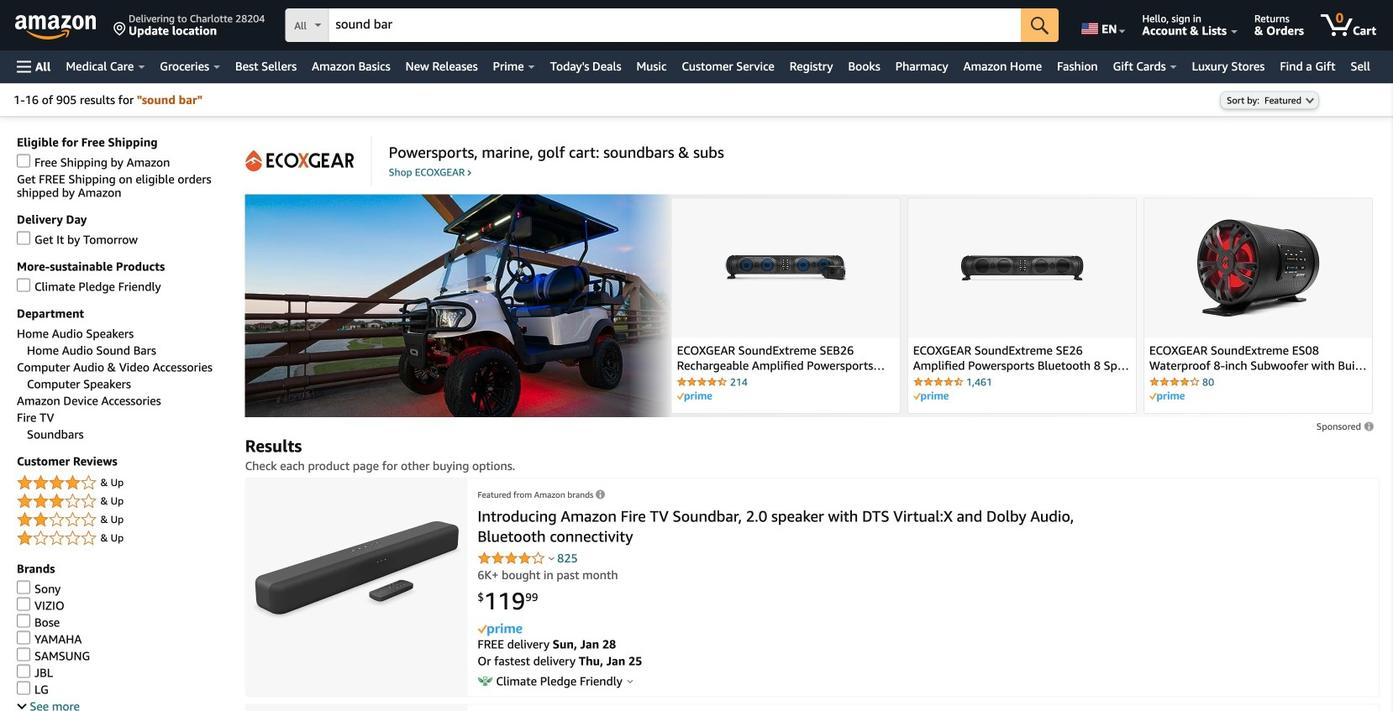 Task type: vqa. For each thing, say whether or not it's contained in the screenshot.
the rightmost of
no



Task type: locate. For each thing, give the bounding box(es) containing it.
eligible for prime. image
[[913, 392, 949, 402], [1150, 392, 1185, 402]]

2 checkbox image from the top
[[17, 598, 30, 611]]

1 horizontal spatial eligible for prime. image
[[1150, 392, 1185, 402]]

5 checkbox image from the top
[[17, 665, 30, 679]]

popover image
[[549, 557, 555, 561]]

4 stars & up element
[[17, 474, 228, 494]]

1 checkbox image from the top
[[17, 232, 30, 245]]

none submit inside navigation 'navigation'
[[1021, 8, 1059, 42]]

sponsored ad - introducing amazon fire tv soundbar, 2.0 speaker with dts virtual:x and dolby audio, bluetooth connectivity image
[[253, 522, 461, 619]]

2 stars & up element
[[17, 511, 228, 531]]

0 horizontal spatial eligible for prime. image
[[913, 392, 949, 402]]

None search field
[[285, 8, 1059, 44]]

or fastest delivery thu, jan 25 element
[[478, 655, 642, 669]]

checkbox image
[[17, 154, 30, 168], [17, 598, 30, 611], [17, 615, 30, 628], [17, 648, 30, 662], [17, 682, 30, 695]]

amazon prime image
[[478, 624, 522, 637]]

3 checkbox image from the top
[[17, 581, 30, 595]]

4 checkbox image from the top
[[17, 648, 30, 662]]

None submit
[[1021, 8, 1059, 42]]

checkbox image
[[17, 232, 30, 245], [17, 279, 30, 292], [17, 581, 30, 595], [17, 632, 30, 645], [17, 665, 30, 679]]

1 eligible for prime. image from the left
[[913, 392, 949, 402]]



Task type: describe. For each thing, give the bounding box(es) containing it.
amazon image
[[15, 15, 97, 40]]

5 checkbox image from the top
[[17, 682, 30, 695]]

free delivery sun, jan 28 element
[[478, 638, 616, 652]]

1 checkbox image from the top
[[17, 154, 30, 168]]

none search field inside navigation 'navigation'
[[285, 8, 1059, 44]]

1 star & up element
[[17, 529, 228, 549]]

4 checkbox image from the top
[[17, 632, 30, 645]]

eligible for prime. image
[[677, 392, 712, 402]]

2 eligible for prime. image from the left
[[1150, 392, 1185, 402]]

popover image
[[627, 680, 633, 684]]

3 stars & up element
[[17, 492, 228, 512]]

navigation navigation
[[0, 0, 1394, 83]]

dropdown image
[[1306, 97, 1315, 104]]

2 checkbox image from the top
[[17, 279, 30, 292]]

3 checkbox image from the top
[[17, 615, 30, 628]]

Search Amazon text field
[[329, 9, 1021, 41]]

extender expand image
[[17, 701, 27, 710]]



